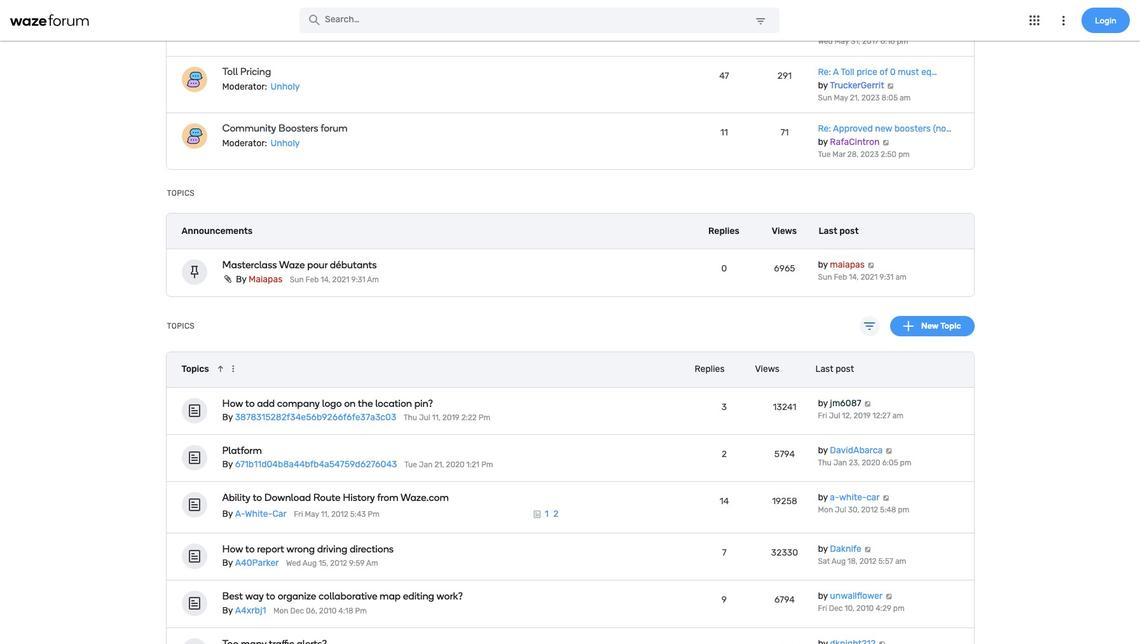 Task type: vqa. For each thing, say whether or not it's contained in the screenshot.


Task type: describe. For each thing, give the bounding box(es) containing it.
1 unholy from the top
[[271, 25, 300, 36]]

8:05
[[882, 94, 899, 103]]

2 link
[[554, 509, 559, 520]]

arrow down image
[[216, 364, 226, 374]]

re: a toll price of 0 must eq… link
[[819, 67, 938, 78]]

by daknife
[[819, 544, 862, 555]]

1 vertical spatial by a-white-car
[[222, 509, 287, 520]]

unwallflower
[[831, 591, 883, 602]]

fri for how to add company logo on the location pin?
[[819, 411, 828, 420]]

community
[[222, 122, 276, 135]]

06,
[[306, 607, 317, 616]]

dot menu image
[[228, 364, 238, 374]]

unholy inside community boosters forum moderator: unholy
[[271, 138, 300, 149]]

32330
[[772, 548, 799, 559]]

31,
[[851, 37, 861, 46]]

pm for fri may 11, 2012 5:43 pm
[[368, 510, 380, 519]]

1 vertical spatial maiapas
[[249, 274, 283, 285]]

toll pricing link
[[222, 66, 590, 78]]

0 horizontal spatial feb
[[306, 275, 319, 284]]

1 vertical spatial fri
[[294, 510, 303, 519]]

10,
[[845, 605, 855, 614]]

daknife link
[[831, 544, 862, 555]]

ability
[[222, 492, 251, 504]]

4:29
[[876, 605, 892, 614]]

4:18
[[339, 607, 354, 616]]

boosters
[[895, 124, 932, 135]]

1 vertical spatial topics
[[167, 322, 195, 331]]

go to last post image down 4:29
[[879, 641, 887, 645]]

may for fri
[[305, 510, 319, 519]]

ability to download route history from waze.com link
[[222, 492, 605, 504]]

by 671b11d04b8a44bfb4a54759d6276043
[[222, 459, 397, 470]]

pm for tue mar 28, 2023 2:50 pm
[[899, 150, 910, 159]]

fri for best way to organize collaborative map editing work?
[[819, 605, 828, 614]]

2:22
[[462, 414, 477, 422]]

re: approved new boosters (no… by rafacintron
[[819, 124, 952, 148]]

location
[[376, 398, 412, 410]]

may for wed
[[835, 37, 850, 46]]

30,
[[849, 506, 860, 515]]

report
[[257, 544, 284, 556]]

2019 for 2:22
[[443, 414, 460, 422]]

by left davidabarca link at the right
[[819, 445, 828, 456]]

community boosters forum moderator: unholy
[[222, 122, 348, 149]]

announcements
[[182, 226, 253, 237]]

eq…
[[922, 67, 938, 78]]

2010 for 4:18
[[319, 607, 337, 616]]

2020 for 23,
[[862, 459, 881, 468]]

wrong
[[287, 544, 315, 556]]

how to report wrong driving directions link
[[222, 544, 605, 556]]

1 horizontal spatial sun feb 14, 2021 9:31 am
[[819, 273, 907, 282]]

débutants
[[330, 259, 377, 271]]

a40parker
[[235, 558, 279, 569]]

jm6087
[[831, 398, 862, 409]]

0 horizontal spatial 0
[[722, 264, 728, 275]]

best way to organize collaborative map editing work?
[[222, 591, 463, 603]]

0 vertical spatial maiapas
[[831, 260, 865, 271]]

28,
[[848, 150, 859, 159]]

community boosters forum link
[[222, 122, 590, 135]]

waze
[[279, 259, 305, 271]]

driving
[[317, 544, 348, 556]]

work?
[[437, 591, 463, 603]]

tue for tue mar 28, 2023 2:50 pm
[[819, 150, 831, 159]]

0 horizontal spatial 2021
[[333, 275, 350, 284]]

2010 for 4:29
[[857, 605, 874, 614]]

post for by
[[836, 364, 855, 375]]

291
[[778, 71, 792, 82]]

jul down pin?
[[419, 414, 431, 422]]

pm for mon dec 06, 2010 4:18 pm
[[355, 607, 367, 616]]

price
[[857, 67, 878, 78]]

view the latest post image
[[883, 140, 891, 146]]

47
[[720, 71, 730, 82]]

may for sun
[[834, 94, 849, 103]]

14
[[720, 496, 729, 507]]

go to last post image for the
[[864, 401, 872, 407]]

0 vertical spatial maiapas link
[[831, 260, 865, 271]]

1 horizontal spatial 9:31
[[880, 273, 894, 282]]

mar
[[833, 150, 846, 159]]

ability to download route history from waze.com
[[222, 492, 449, 504]]

toll inside re: a toll price of 0 must eq… by truckergerrit
[[841, 67, 855, 78]]

by right paperclip "icon"
[[236, 274, 247, 285]]

by davidabarca
[[819, 445, 883, 456]]

pm for tue jan 21, 2020 1:21 pm
[[482, 461, 493, 470]]

1 horizontal spatial 2
[[722, 449, 727, 460]]

best way to organize collaborative map editing work? link
[[222, 591, 605, 603]]

add
[[257, 398, 275, 410]]

go to last post image for masterclass waze pour débutants
[[868, 262, 876, 269]]

truckergerrit link
[[831, 80, 885, 91]]

(no…
[[934, 124, 952, 135]]

11
[[721, 128, 729, 138]]

mon jul 30, 2012 5:48 pm
[[819, 506, 910, 515]]

last for by
[[816, 364, 834, 375]]

unholy link for boosters
[[270, 138, 301, 149]]

1:21
[[467, 461, 480, 470]]

0 inside re: a toll price of 0 must eq… by truckergerrit
[[891, 67, 896, 78]]

davidabarca
[[831, 445, 883, 456]]

0 horizontal spatial 14,
[[321, 275, 331, 284]]

by down platform
[[222, 459, 233, 470]]

2012 for 11,
[[331, 510, 349, 519]]

2 vertical spatial topics
[[182, 364, 209, 375]]

0 horizontal spatial 2
[[554, 509, 559, 520]]

to for download
[[253, 492, 262, 504]]

2020 for 21,
[[446, 461, 465, 470]]

jm6087 link
[[831, 398, 862, 409]]

9:59
[[349, 560, 365, 569]]

jul for ability to download route history from waze.com
[[836, 506, 847, 515]]

wed for wed aug 15, 2012 9:59 am
[[286, 560, 301, 569]]

mon for mon dec 06, 2010 4:18 pm
[[274, 607, 289, 616]]

how to report wrong driving directions
[[222, 544, 394, 556]]

by left a40parker link
[[222, 558, 233, 569]]

from
[[378, 492, 399, 504]]

13241
[[774, 402, 797, 413]]

directions
[[350, 544, 394, 556]]

best
[[222, 591, 243, 603]]

1 horizontal spatial 2021
[[861, 273, 878, 282]]

aug for sat
[[832, 558, 846, 567]]

route
[[314, 492, 341, 504]]

how for how to report wrong driving directions
[[222, 544, 243, 556]]

0 vertical spatial car
[[867, 493, 880, 503]]

by right 6965
[[819, 260, 828, 271]]

company
[[277, 398, 320, 410]]

to for add
[[245, 398, 255, 410]]

671b11d04b8a44bfb4a54759d6276043
[[235, 459, 397, 470]]

to for report
[[245, 544, 255, 556]]

wed for wed may 31, 2017 6:16 pm
[[819, 37, 833, 46]]

9
[[722, 595, 727, 606]]

last post for by
[[816, 364, 855, 375]]

5:43
[[350, 510, 366, 519]]

masterclass waze pour débutants link
[[222, 259, 605, 271]]

671b11d04b8a44bfb4a54759d6276043 link
[[235, 459, 397, 470]]

of
[[880, 67, 889, 78]]

pm for wed may 31, 2017 6:16 pm
[[898, 37, 909, 46]]

forum
[[321, 122, 348, 135]]

post for sun feb 14, 2021 9:31 am
[[840, 226, 859, 237]]

by left unwallflower link on the bottom of page
[[819, 591, 828, 602]]

0 horizontal spatial 9:31
[[352, 275, 366, 284]]

on
[[344, 398, 356, 410]]

sun down truckergerrit
[[819, 94, 833, 103]]

by jm6087
[[819, 398, 862, 409]]

go to last post image for editing
[[886, 594, 894, 600]]

masterclass waze pour débutants
[[222, 259, 377, 271]]

mon dec 06, 2010 4:18 pm
[[274, 607, 367, 616]]

dec for 10,
[[830, 605, 843, 614]]

dec for 06,
[[291, 607, 304, 616]]

71
[[781, 128, 789, 138]]

unholy link for pricing
[[270, 82, 301, 93]]

sun right 6965
[[819, 273, 833, 282]]

0 vertical spatial topics
[[167, 189, 195, 198]]

2:50
[[881, 150, 897, 159]]

a4xrbj1
[[235, 606, 266, 616]]

1 horizontal spatial a-
[[831, 493, 840, 503]]

2023 for community boosters forum
[[861, 150, 880, 159]]

a40parker link
[[235, 558, 279, 569]]

21, for 2020
[[435, 461, 444, 470]]

3878315282f34e56b9266f6fe37a3c03 link
[[235, 412, 397, 423]]

12,
[[843, 411, 852, 420]]

by unwallflower
[[819, 591, 883, 602]]

views for by
[[756, 364, 780, 375]]

1 vertical spatial white-
[[245, 509, 273, 520]]

paperclip image
[[222, 275, 234, 284]]

2019 for 12:27
[[854, 411, 871, 420]]

pm for thu jan 23, 2020 6:05 pm
[[901, 459, 912, 468]]



Task type: locate. For each thing, give the bounding box(es) containing it.
3 unholy from the top
[[271, 138, 300, 149]]

thu down "how to add company logo on the location pin?" link
[[404, 414, 417, 422]]

pm right "6:16" at the top right of the page
[[898, 37, 909, 46]]

car
[[867, 493, 880, 503], [273, 509, 287, 520]]

2020
[[862, 459, 881, 468], [446, 461, 465, 470]]

views up 6965
[[772, 226, 798, 237]]

waze.com
[[401, 492, 449, 504]]

tue
[[819, 150, 831, 159], [405, 461, 417, 470]]

go to last post image
[[864, 401, 872, 407], [886, 448, 894, 454], [883, 495, 891, 501], [886, 594, 894, 600], [879, 641, 887, 645]]

0 vertical spatial re:
[[819, 67, 832, 78]]

tue left mar
[[819, 150, 831, 159]]

thu for thu jan 23, 2020 6:05 pm
[[819, 459, 832, 468]]

topics
[[167, 189, 195, 198], [167, 322, 195, 331], [182, 364, 209, 375]]

approved
[[834, 124, 874, 135]]

editing
[[403, 591, 435, 603]]

history
[[343, 492, 375, 504]]

replies for by
[[695, 364, 725, 375]]

feb right 6965
[[834, 273, 848, 282]]

tue for tue jan 21, 2020 1:21 pm
[[405, 461, 417, 470]]

0 vertical spatial last post
[[819, 226, 859, 237]]

car up mon jul 30, 2012 5:48 pm on the bottom right of the page
[[867, 493, 880, 503]]

unholy down pricing
[[271, 82, 300, 93]]

2 vertical spatial may
[[305, 510, 319, 519]]

views up 13241
[[756, 364, 780, 375]]

1 horizontal spatial 21,
[[851, 94, 860, 103]]

moderator: down community
[[222, 138, 267, 149]]

0 left 6965
[[722, 264, 728, 275]]

by down ability in the bottom left of the page
[[222, 509, 233, 520]]

15,
[[319, 560, 329, 569]]

1 horizontal spatial aug
[[832, 558, 846, 567]]

1 vertical spatial tue
[[405, 461, 417, 470]]

2012 right 18, at the right of page
[[860, 558, 877, 567]]

pm right 6:05
[[901, 459, 912, 468]]

maiapas
[[831, 260, 865, 271], [249, 274, 283, 285]]

white- up the 30,
[[840, 493, 867, 503]]

pm right 2:50
[[899, 150, 910, 159]]

to right ability in the bottom left of the page
[[253, 492, 262, 504]]

pm right "5:43"
[[368, 510, 380, 519]]

by maiapas
[[819, 260, 865, 271], [236, 274, 283, 285]]

0 vertical spatial unholy link
[[270, 25, 301, 36]]

pm for mon jul 30, 2012 5:48 pm
[[899, 506, 910, 515]]

0 vertical spatial by a-white-car
[[819, 493, 880, 503]]

0 vertical spatial views
[[772, 226, 798, 237]]

0 horizontal spatial mon
[[274, 607, 289, 616]]

0 vertical spatial white-
[[840, 493, 867, 503]]

1 horizontal spatial 0
[[891, 67, 896, 78]]

2012 down ability to download route history from waze.com on the left bottom
[[331, 510, 349, 519]]

jul
[[830, 411, 841, 420], [419, 414, 431, 422], [836, 506, 847, 515]]

1 vertical spatial maiapas link
[[249, 274, 283, 285]]

thu
[[404, 414, 417, 422], [819, 459, 832, 468]]

view the latest post image
[[887, 83, 895, 89]]

0 horizontal spatial sun feb 14, 2021 9:31 am
[[290, 275, 379, 284]]

7
[[723, 548, 727, 559]]

download
[[265, 492, 311, 504]]

how
[[222, 398, 243, 410], [222, 544, 243, 556]]

fri may 11, 2012 5:43 pm
[[294, 510, 380, 519]]

fri dec 10, 2010 4:29 pm
[[819, 605, 905, 614]]

1 vertical spatial by maiapas
[[236, 274, 283, 285]]

1 vertical spatial 11,
[[321, 510, 330, 519]]

1 horizontal spatial toll
[[841, 67, 855, 78]]

2 how from the top
[[222, 544, 243, 556]]

1 vertical spatial last post
[[816, 364, 855, 375]]

jan left 23, on the bottom of the page
[[834, 459, 848, 468]]

by inside re: approved new boosters (no… by rafacintron
[[819, 137, 828, 148]]

23,
[[850, 459, 861, 468]]

a- down ability in the bottom left of the page
[[235, 509, 245, 520]]

post
[[840, 226, 859, 237], [836, 364, 855, 375]]

daknife
[[831, 544, 862, 555]]

2012 right the 30,
[[862, 506, 879, 515]]

by 3878315282f34e56b9266f6fe37a3c03
[[222, 412, 397, 423]]

pm for fri dec 10, 2010 4:29 pm
[[894, 605, 905, 614]]

fri left 10,
[[819, 605, 828, 614]]

2023
[[862, 94, 880, 103], [861, 150, 880, 159]]

sun down masterclass waze pour débutants
[[290, 275, 304, 284]]

1 vertical spatial re:
[[819, 124, 832, 135]]

logo
[[322, 398, 342, 410]]

1 vertical spatial moderator:
[[222, 138, 267, 149]]

0 vertical spatial 2023
[[862, 94, 880, 103]]

may
[[835, 37, 850, 46], [834, 94, 849, 103], [305, 510, 319, 519]]

new
[[876, 124, 893, 135]]

unholy link down pricing
[[270, 82, 301, 93]]

1
[[545, 509, 549, 520]]

sun may 21, 2023 8:05 am
[[819, 94, 911, 103]]

mon down organize
[[274, 607, 289, 616]]

unwallflower link
[[831, 591, 883, 602]]

a-white-car link down ability in the bottom left of the page
[[235, 509, 287, 520]]

0 horizontal spatial 2010
[[319, 607, 337, 616]]

0 vertical spatial 11,
[[432, 414, 441, 422]]

go to last post image up fri jul 12, 2019 12:27 am
[[864, 401, 872, 407]]

dec left 10,
[[830, 605, 843, 614]]

organize
[[278, 591, 317, 603]]

how up by a40parker
[[222, 544, 243, 556]]

2012 for 30,
[[862, 506, 879, 515]]

1 vertical spatial thu
[[819, 459, 832, 468]]

last post
[[819, 226, 859, 237], [816, 364, 855, 375]]

0 vertical spatial may
[[835, 37, 850, 46]]

0 vertical spatial by maiapas
[[819, 260, 865, 271]]

11, for by 3878315282f34e56b9266f6fe37a3c03
[[432, 414, 441, 422]]

views for sun feb 14, 2021 9:31 am
[[772, 226, 798, 237]]

map
[[380, 591, 401, 603]]

2 vertical spatial unholy link
[[270, 138, 301, 149]]

1 link
[[545, 509, 549, 520]]

0 horizontal spatial 11,
[[321, 510, 330, 519]]

dec
[[830, 605, 843, 614], [291, 607, 304, 616]]

wed down wrong
[[286, 560, 301, 569]]

jul for how to add company logo on the location pin?
[[830, 411, 841, 420]]

0 vertical spatial a-
[[831, 493, 840, 503]]

moderator: inside community boosters forum moderator: unholy
[[222, 138, 267, 149]]

0 vertical spatial thu
[[404, 414, 417, 422]]

to up by a40parker
[[245, 544, 255, 556]]

1 vertical spatial mon
[[274, 607, 289, 616]]

pm
[[898, 37, 909, 46], [899, 150, 910, 159], [479, 414, 491, 422], [901, 459, 912, 468], [482, 461, 493, 470], [899, 506, 910, 515], [368, 510, 380, 519], [894, 605, 905, 614], [355, 607, 367, 616]]

how for how to add company logo on the location pin?
[[222, 398, 243, 410]]

11, down "route"
[[321, 510, 330, 519]]

by a-white-car down ability in the bottom left of the page
[[222, 509, 287, 520]]

by left jm6087 link
[[819, 398, 828, 409]]

fri down download
[[294, 510, 303, 519]]

unholy link down boosters
[[270, 138, 301, 149]]

1 horizontal spatial 11,
[[432, 414, 441, 422]]

re: left approved
[[819, 124, 832, 135]]

doc image
[[533, 511, 542, 519]]

2023 for toll pricing
[[862, 94, 880, 103]]

0 horizontal spatial dec
[[291, 607, 304, 616]]

pour
[[307, 259, 328, 271]]

unholy up pricing
[[271, 25, 300, 36]]

tue down 'platform' 'link'
[[405, 461, 417, 470]]

1 vertical spatial car
[[273, 509, 287, 520]]

aug down by daknife
[[832, 558, 846, 567]]

21, for 2023
[[851, 94, 860, 103]]

pricing
[[240, 66, 271, 78]]

jan
[[834, 459, 848, 468], [419, 461, 433, 470]]

1 vertical spatial unholy link
[[270, 82, 301, 93]]

jul left the 30,
[[836, 506, 847, 515]]

3878315282f34e56b9266f6fe37a3c03
[[235, 412, 397, 423]]

pm right 4:18
[[355, 607, 367, 616]]

0 vertical spatial 0
[[891, 67, 896, 78]]

0 vertical spatial replies
[[709, 226, 740, 237]]

1 horizontal spatial feb
[[834, 273, 848, 282]]

to right way
[[266, 591, 276, 603]]

0 vertical spatial 21,
[[851, 94, 860, 103]]

may down "route"
[[305, 510, 319, 519]]

2010 right 06,
[[319, 607, 337, 616]]

must
[[899, 67, 920, 78]]

0 horizontal spatial a-white-car link
[[235, 509, 287, 520]]

by a40parker
[[222, 558, 279, 569]]

by inside re: a toll price of 0 must eq… by truckergerrit
[[819, 80, 828, 91]]

go to last post image up 5:48
[[883, 495, 891, 501]]

pm right 1:21
[[482, 461, 493, 470]]

way
[[245, 591, 264, 603]]

2012 for 15,
[[330, 560, 347, 569]]

1 vertical spatial views
[[756, 364, 780, 375]]

2023 right 28,
[[861, 150, 880, 159]]

re: left a
[[819, 67, 832, 78]]

thu jul 11, 2019 2:22 pm
[[404, 414, 491, 422]]

21,
[[851, 94, 860, 103], [435, 461, 444, 470]]

1 2
[[545, 509, 559, 520]]

views
[[772, 226, 798, 237], [756, 364, 780, 375]]

to left "add"
[[245, 398, 255, 410]]

go to last post image
[[868, 262, 876, 269], [864, 547, 873, 553]]

1 horizontal spatial wed
[[819, 37, 833, 46]]

by up platform
[[222, 412, 233, 423]]

moderator:
[[222, 82, 267, 93], [222, 138, 267, 149]]

0
[[891, 67, 896, 78], [722, 264, 728, 275]]

2 unholy from the top
[[271, 82, 300, 93]]

pm for thu jul 11, 2019 2:22 pm
[[479, 414, 491, 422]]

0 vertical spatial a-white-car link
[[831, 493, 880, 503]]

11, down pin?
[[432, 414, 441, 422]]

1 horizontal spatial jan
[[834, 459, 848, 468]]

mon left the 30,
[[819, 506, 834, 515]]

aug left 15,
[[303, 560, 317, 569]]

12:27
[[873, 411, 891, 420]]

1 horizontal spatial a-white-car link
[[831, 493, 880, 503]]

moderator: down pricing
[[222, 82, 267, 93]]

0 horizontal spatial by a-white-car
[[222, 509, 287, 520]]

1 unholy link from the top
[[270, 25, 301, 36]]

2020 left 1:21
[[446, 461, 465, 470]]

by maiapas right 6965
[[819, 260, 865, 271]]

how to add company logo on the location pin?
[[222, 398, 433, 410]]

last for sun feb 14, 2021 9:31 am
[[819, 226, 838, 237]]

truckergerrit
[[831, 80, 885, 91]]

1 vertical spatial 2023
[[861, 150, 880, 159]]

2021
[[861, 273, 878, 282], [333, 275, 350, 284]]

jan for tue
[[419, 461, 433, 470]]

9:31
[[880, 273, 894, 282], [352, 275, 366, 284]]

go to last post image for waze.com
[[883, 495, 891, 501]]

how left "add"
[[222, 398, 243, 410]]

re: a toll price of 0 must eq… by truckergerrit
[[819, 67, 938, 91]]

0 horizontal spatial thu
[[404, 414, 417, 422]]

pm right 2:22
[[479, 414, 491, 422]]

replies
[[709, 226, 740, 237], [695, 364, 725, 375]]

1 vertical spatial a-white-car link
[[235, 509, 287, 520]]

go to last post image up 4:29
[[886, 594, 894, 600]]

white-
[[840, 493, 867, 503], [245, 509, 273, 520]]

how to add company logo on the location pin? link
[[222, 398, 605, 410]]

go to last post image up 6:05
[[886, 448, 894, 454]]

1 horizontal spatial 2019
[[854, 411, 871, 420]]

1 vertical spatial unholy
[[271, 82, 300, 93]]

davidabarca link
[[831, 445, 883, 456]]

0 horizontal spatial by maiapas
[[236, 274, 283, 285]]

5794
[[775, 449, 796, 460]]

wed left 31,
[[819, 37, 833, 46]]

last post for sun feb 14, 2021 9:31 am
[[819, 226, 859, 237]]

2 vertical spatial unholy
[[271, 138, 300, 149]]

1 vertical spatial how
[[222, 544, 243, 556]]

2023 down truckergerrit
[[862, 94, 880, 103]]

1 horizontal spatial car
[[867, 493, 880, 503]]

toll left pricing
[[222, 66, 238, 78]]

0 vertical spatial fri
[[819, 411, 828, 420]]

moderator: inside toll pricing moderator: unholy
[[222, 82, 267, 93]]

0 vertical spatial mon
[[819, 506, 834, 515]]

2 up the 14
[[722, 449, 727, 460]]

white- down ability in the bottom left of the page
[[245, 509, 273, 520]]

1 horizontal spatial thu
[[819, 459, 832, 468]]

1 horizontal spatial by maiapas
[[819, 260, 865, 271]]

2019 right '12,'
[[854, 411, 871, 420]]

unholy inside toll pricing moderator: unholy
[[271, 82, 300, 93]]

2012 for 18,
[[860, 558, 877, 567]]

1 horizontal spatial 14,
[[850, 273, 859, 282]]

0 right of
[[891, 67, 896, 78]]

re: inside re: approved new boosters (no… by rafacintron
[[819, 124, 832, 135]]

car down download
[[273, 509, 287, 520]]

0 horizontal spatial 2020
[[446, 461, 465, 470]]

0 horizontal spatial tue
[[405, 461, 417, 470]]

thu for thu jul 11, 2019 2:22 pm
[[404, 414, 417, 422]]

to
[[245, 398, 255, 410], [253, 492, 262, 504], [245, 544, 255, 556], [266, 591, 276, 603]]

2 moderator: from the top
[[222, 138, 267, 149]]

jan down 'platform' 'link'
[[419, 461, 433, 470]]

may down truckergerrit link
[[834, 94, 849, 103]]

2 unholy link from the top
[[270, 82, 301, 93]]

2017
[[863, 37, 879, 46]]

0 vertical spatial last
[[819, 226, 838, 237]]

by right 19258
[[819, 493, 828, 503]]

wed
[[819, 37, 833, 46], [286, 560, 301, 569]]

replies for sun feb 14, 2021 9:31 am
[[709, 226, 740, 237]]

0 horizontal spatial jan
[[419, 461, 433, 470]]

dec down organize
[[291, 607, 304, 616]]

fri
[[819, 411, 828, 420], [294, 510, 303, 519], [819, 605, 828, 614]]

pm right 5:48
[[899, 506, 910, 515]]

sun
[[819, 94, 833, 103], [819, 273, 833, 282], [290, 275, 304, 284]]

0 horizontal spatial maiapas link
[[249, 274, 283, 285]]

2010 down unwallflower
[[857, 605, 874, 614]]

maiapas right 6965
[[831, 260, 865, 271]]

2 vertical spatial fri
[[819, 605, 828, 614]]

1 moderator: from the top
[[222, 82, 267, 93]]

re: for community boosters forum
[[819, 124, 832, 135]]

0 vertical spatial go to last post image
[[868, 262, 876, 269]]

feb down pour
[[306, 275, 319, 284]]

a-white-car link up the 30,
[[831, 493, 880, 503]]

0 horizontal spatial aug
[[303, 560, 317, 569]]

by a-white-car up the 30,
[[819, 493, 880, 503]]

1 vertical spatial 2
[[554, 509, 559, 520]]

1 re: from the top
[[819, 67, 832, 78]]

toll inside toll pricing moderator: unholy
[[222, 66, 238, 78]]

3 unholy link from the top
[[270, 138, 301, 149]]

1 horizontal spatial mon
[[819, 506, 834, 515]]

1 how from the top
[[222, 398, 243, 410]]

may left 31,
[[835, 37, 850, 46]]

1 horizontal spatial maiapas link
[[831, 260, 865, 271]]

5:48
[[881, 506, 897, 515]]

mon for mon jul 30, 2012 5:48 pm
[[819, 506, 834, 515]]

by up the sat on the right of the page
[[819, 544, 828, 555]]

1 vertical spatial last
[[816, 364, 834, 375]]

pm right 4:29
[[894, 605, 905, 614]]

2 re: from the top
[[819, 124, 832, 135]]

unholy link up pricing
[[270, 25, 301, 36]]

by down best
[[222, 606, 233, 616]]

0 horizontal spatial a-
[[235, 509, 245, 520]]

0 horizontal spatial car
[[273, 509, 287, 520]]

by a-white-car
[[819, 493, 880, 503], [222, 509, 287, 520]]

maiapas link right 6965
[[831, 260, 865, 271]]

11, for by a-white-car
[[321, 510, 330, 519]]

1 horizontal spatial dec
[[830, 605, 843, 614]]

by a4xrbj1
[[222, 606, 266, 616]]

2019
[[854, 411, 871, 420], [443, 414, 460, 422]]

1 horizontal spatial tue
[[819, 150, 831, 159]]

jul left '12,'
[[830, 411, 841, 420]]

jan for thu
[[834, 459, 848, 468]]

1 vertical spatial may
[[834, 94, 849, 103]]

maiapas down "masterclass"
[[249, 274, 283, 285]]

21, down truckergerrit
[[851, 94, 860, 103]]

a
[[834, 67, 839, 78]]

re: for toll pricing
[[819, 67, 832, 78]]

by left the rafacintron link at right
[[819, 137, 828, 148]]

re: inside re: a toll price of 0 must eq… by truckergerrit
[[819, 67, 832, 78]]

0 vertical spatial moderator:
[[222, 82, 267, 93]]

re:
[[819, 67, 832, 78], [819, 124, 832, 135]]

by left truckergerrit
[[819, 80, 828, 91]]

1 horizontal spatial 2010
[[857, 605, 874, 614]]

0 vertical spatial tue
[[819, 150, 831, 159]]

5:57
[[879, 558, 894, 567]]

1 vertical spatial 0
[[722, 264, 728, 275]]

2 right 1 link
[[554, 509, 559, 520]]

1 horizontal spatial maiapas
[[831, 260, 865, 271]]

wed may 31, 2017 6:16 pm
[[819, 37, 909, 46]]

go to last post image for how to report wrong driving directions
[[864, 547, 873, 553]]

21, down 'platform' 'link'
[[435, 461, 444, 470]]

aug for wed
[[303, 560, 317, 569]]

0 horizontal spatial toll
[[222, 66, 238, 78]]

1 horizontal spatial 2020
[[862, 459, 881, 468]]

2
[[722, 449, 727, 460], [554, 509, 559, 520]]

unholy down boosters
[[271, 138, 300, 149]]

11,
[[432, 414, 441, 422], [321, 510, 330, 519]]

mon
[[819, 506, 834, 515], [274, 607, 289, 616]]

1 vertical spatial wed
[[286, 560, 301, 569]]

1 horizontal spatial by a-white-car
[[819, 493, 880, 503]]

the
[[358, 398, 373, 410]]



